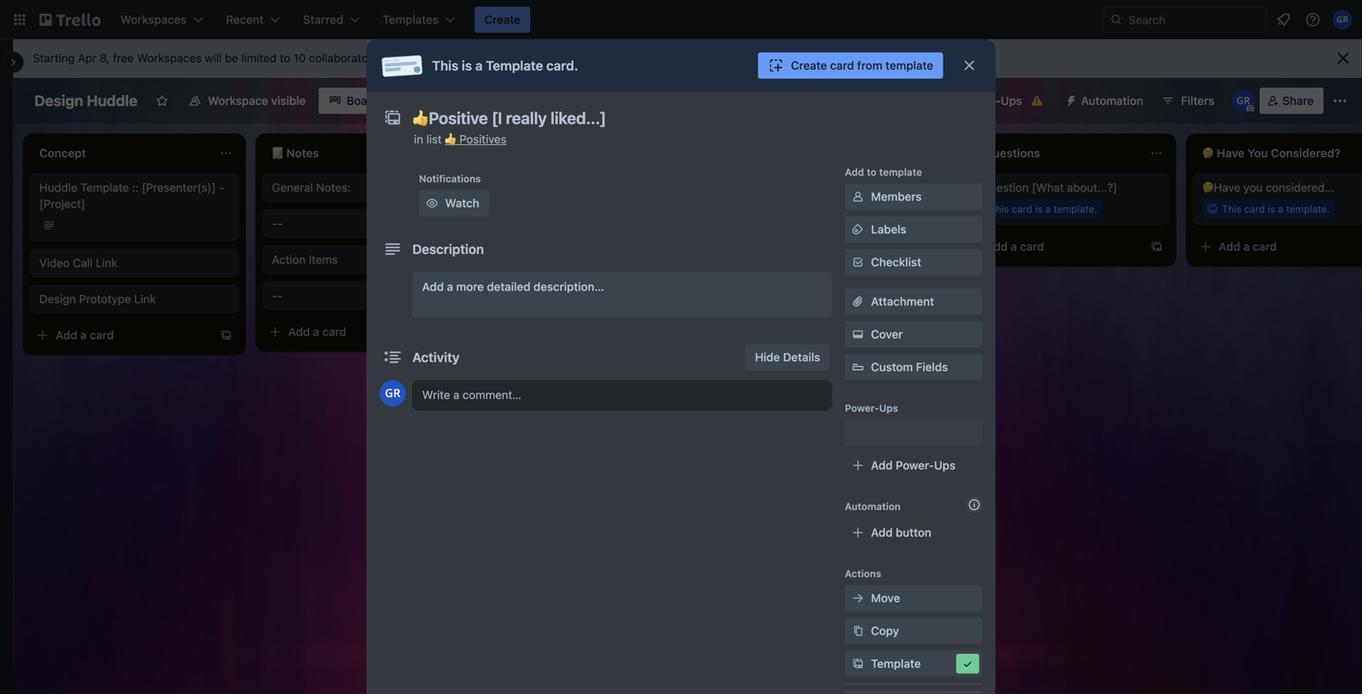 Task type: locate. For each thing, give the bounding box(es) containing it.
0 horizontal spatial power-
[[845, 402, 880, 414]]

video call link
[[39, 256, 117, 270]]

to up about...] on the right of page
[[867, 166, 877, 178]]

card.
[[547, 58, 578, 73]]

0 vertical spatial greg robinson (gregrobinson96) image
[[1333, 10, 1353, 29]]

labels
[[871, 222, 907, 236]]

starting
[[33, 51, 75, 65]]

template down create button
[[486, 58, 543, 73]]

👍 positives link
[[445, 132, 507, 146]]

2 this card is a template. from the left
[[990, 203, 1098, 215]]

1 horizontal spatial template.
[[1054, 203, 1098, 215]]

2 vertical spatial sm image
[[850, 623, 867, 639]]

1 horizontal spatial greg robinson (gregrobinson96) image
[[1232, 89, 1255, 112]]

0 vertical spatial power-
[[963, 94, 1001, 107]]

to
[[280, 51, 291, 65], [867, 166, 877, 178]]

a down items
[[313, 325, 319, 338]]

1 horizontal spatial create from template… image
[[918, 240, 931, 253]]

sm image for labels
[[850, 221, 867, 238]]

power-ups inside power-ups button
[[963, 94, 1023, 107]]

sm image down actions
[[850, 590, 867, 606]]

0 horizontal spatial greg robinson (gregrobinson96) image
[[380, 380, 406, 406]]

power-ups
[[963, 94, 1023, 107], [845, 402, 899, 414]]

automation inside "automation" button
[[1082, 94, 1144, 107]]

a
[[475, 58, 483, 73], [813, 203, 819, 215], [1046, 203, 1051, 215], [1279, 203, 1284, 215], [1011, 240, 1018, 253], [1244, 240, 1250, 253], [447, 280, 453, 293], [313, 325, 319, 338], [80, 328, 87, 342]]

is down [i'm at the right top
[[803, 203, 810, 215]]

this right learn
[[432, 58, 459, 73]]

2 horizontal spatial ups
[[1001, 94, 1023, 107]]

add
[[845, 166, 865, 178], [987, 240, 1008, 253], [1219, 240, 1241, 253], [422, 280, 444, 293], [288, 325, 310, 338], [56, 328, 77, 342], [871, 458, 893, 472], [871, 526, 893, 539]]

1 horizontal spatial to
[[867, 166, 877, 178]]

more
[[418, 51, 445, 65], [456, 280, 484, 293]]

design huddle
[[34, 92, 138, 109]]

0 horizontal spatial power-ups
[[845, 402, 899, 414]]

0 vertical spatial -- link
[[272, 216, 462, 232]]

board
[[347, 94, 379, 107]]

a down you
[[1244, 240, 1250, 253]]

[project]
[[39, 197, 85, 211]]

0 vertical spatial sm image
[[850, 188, 867, 205]]

sm image inside copy link
[[850, 623, 867, 639]]

Board name text field
[[26, 88, 146, 114]]

1 vertical spatial to
[[867, 166, 877, 178]]

sm image right not
[[850, 188, 867, 205]]

create inside button
[[791, 59, 827, 72]]

a down "🙋question"
[[1011, 240, 1018, 253]]

link inside video call link link
[[96, 256, 117, 270]]

1 vertical spatial link
[[134, 292, 156, 306]]

template right from at top right
[[886, 59, 934, 72]]

template left :: at the top left
[[80, 181, 129, 194]]

1 vertical spatial create
[[791, 59, 827, 72]]

this card is a template.
[[757, 203, 865, 215], [990, 203, 1098, 215], [1223, 203, 1330, 215]]

actions
[[845, 568, 882, 579]]

1 vertical spatial ups
[[880, 402, 899, 414]]

power-
[[963, 94, 1001, 107], [845, 402, 880, 414], [896, 458, 934, 472]]

sm image for copy
[[850, 623, 867, 639]]

filters
[[1182, 94, 1215, 107]]

1 vertical spatial more
[[456, 280, 484, 293]]

0 horizontal spatial huddle
[[39, 181, 77, 194]]

automation
[[1082, 94, 1144, 107], [845, 501, 901, 512]]

a down design prototype link
[[80, 328, 87, 342]]

huddle down 8,
[[87, 92, 138, 109]]

design down video
[[39, 292, 76, 306]]

link down video call link link
[[134, 292, 156, 306]]

automation up add button
[[845, 501, 901, 512]]

3 template. from the left
[[1287, 203, 1330, 215]]

add down "🙋question"
[[987, 240, 1008, 253]]

collaborator
[[481, 51, 545, 65]]

search image
[[1110, 13, 1123, 26]]

sm image
[[1059, 88, 1082, 111], [424, 195, 440, 211], [850, 221, 867, 238], [850, 326, 867, 343], [850, 656, 867, 672], [960, 656, 976, 672]]

sm image inside watch button
[[424, 195, 440, 211]]

more left 'detailed'
[[456, 280, 484, 293]]

-- down action
[[272, 289, 283, 302]]

-- link
[[272, 216, 462, 232], [272, 288, 462, 304]]

1 horizontal spatial power-ups
[[963, 94, 1023, 107]]

checklist
[[871, 255, 922, 269]]

add a card down design prototype link
[[56, 328, 114, 342]]

sm image inside members link
[[850, 188, 867, 205]]

design for design huddle
[[34, 92, 83, 109]]

template inside huddle template :: [presenter(s)] - [project]
[[80, 181, 129, 194]]

description…
[[534, 280, 604, 293]]

1 horizontal spatial huddle
[[87, 92, 138, 109]]

design inside board name text box
[[34, 92, 83, 109]]

1 vertical spatial -- link
[[272, 288, 462, 304]]

this card is a template. down the 🙋question [what about...?]
[[990, 203, 1098, 215]]

template up about...] on the right of page
[[880, 166, 923, 178]]

create up the collaborator
[[485, 13, 521, 26]]

0 vertical spatial automation
[[1082, 94, 1144, 107]]

template. for 🙋question [what about...?]
[[1054, 203, 1098, 215]]

sm image left the copy
[[850, 623, 867, 639]]

create from template… image
[[918, 240, 931, 253], [220, 329, 233, 342]]

2 sm image from the top
[[850, 590, 867, 606]]

about...]
[[869, 181, 913, 194]]

1 vertical spatial create from template… image
[[220, 329, 233, 342]]

sm image inside labels link
[[850, 221, 867, 238]]

a down [i'm at the right top
[[813, 203, 819, 215]]

sm image inside move link
[[850, 590, 867, 606]]

template.
[[821, 203, 865, 215], [1054, 203, 1098, 215], [1287, 203, 1330, 215]]

ups inside button
[[1001, 94, 1023, 107]]

automation button
[[1059, 88, 1154, 114]]

1 vertical spatial sm image
[[850, 590, 867, 606]]

create left from at top right
[[791, 59, 827, 72]]

link right call
[[96, 256, 117, 270]]

design
[[34, 92, 83, 109], [39, 292, 76, 306]]

template. down 👎negative [i'm not sure about...] link
[[821, 203, 865, 215]]

sm image for watch
[[424, 195, 440, 211]]

1 vertical spatial --
[[272, 289, 283, 302]]

-- link up action items link
[[272, 216, 462, 232]]

apr
[[78, 51, 97, 65]]

move link
[[845, 585, 983, 611]]

0 vertical spatial link
[[96, 256, 117, 270]]

huddle template :: [presenter(s)] - [project]
[[39, 181, 224, 211]]

Search field
[[1123, 7, 1267, 32]]

create
[[485, 13, 521, 26], [791, 59, 827, 72]]

0 vertical spatial create from template… image
[[918, 240, 931, 253]]

3 this card is a template. from the left
[[1223, 203, 1330, 215]]

action items link
[[272, 252, 462, 268]]

create inside button
[[485, 13, 521, 26]]

general notes: link
[[272, 179, 462, 196]]

video call link link
[[39, 255, 229, 271]]

🤔have you considered...
[[1203, 181, 1335, 194]]

0 horizontal spatial link
[[96, 256, 117, 270]]

2 template. from the left
[[1054, 203, 1098, 215]]

this card is a template. down 🤔have you considered... link
[[1223, 203, 1330, 215]]

huddle up [project] at top left
[[39, 181, 77, 194]]

video
[[39, 256, 70, 270]]

add a card button
[[960, 234, 1141, 260], [1193, 234, 1363, 260], [262, 319, 442, 345], [29, 322, 210, 348]]

0 horizontal spatial create
[[485, 13, 521, 26]]

1 vertical spatial automation
[[845, 501, 901, 512]]

1 horizontal spatial template
[[486, 58, 543, 73]]

0 horizontal spatial template.
[[821, 203, 865, 215]]

add down design prototype link
[[56, 328, 77, 342]]

this down "🙋question"
[[990, 203, 1009, 215]]

1 vertical spatial huddle
[[39, 181, 77, 194]]

create card from template
[[791, 59, 934, 72]]

template. down considered...
[[1287, 203, 1330, 215]]

to left the 10
[[280, 51, 291, 65]]

--
[[272, 217, 283, 230], [272, 289, 283, 302]]

0 vertical spatial template
[[886, 59, 934, 72]]

1 horizontal spatial more
[[456, 280, 484, 293]]

description
[[413, 241, 484, 257]]

automation left filters button
[[1082, 94, 1144, 107]]

huddle
[[87, 92, 138, 109], [39, 181, 77, 194]]

is
[[462, 58, 472, 73], [803, 203, 810, 215], [1036, 203, 1043, 215], [1268, 203, 1276, 215]]

notes:
[[316, 181, 351, 194]]

sm image for cover
[[850, 326, 867, 343]]

1 sm image from the top
[[850, 188, 867, 205]]

about
[[448, 51, 478, 65]]

template. down the 🙋question [what about...?] link
[[1054, 203, 1098, 215]]

more right learn
[[418, 51, 445, 65]]

you
[[1244, 181, 1263, 194]]

0 vertical spatial create
[[485, 13, 521, 26]]

members
[[871, 190, 922, 203]]

link for design prototype link
[[134, 292, 156, 306]]

1 vertical spatial design
[[39, 292, 76, 306]]

2 vertical spatial template
[[871, 657, 921, 670]]

0 vertical spatial power-ups
[[963, 94, 1023, 107]]

0 horizontal spatial template
[[80, 181, 129, 194]]

3 sm image from the top
[[850, 623, 867, 639]]

0 horizontal spatial this card is a template.
[[757, 203, 865, 215]]

-- link down action items link
[[272, 288, 462, 304]]

0 vertical spatial --
[[272, 217, 283, 230]]

primary element
[[0, 0, 1363, 39]]

this card is a template. down [i'm at the right top
[[757, 203, 865, 215]]

1 horizontal spatial automation
[[1082, 94, 1144, 107]]

1 vertical spatial template
[[80, 181, 129, 194]]

hide details link
[[746, 344, 830, 370]]

1 horizontal spatial link
[[134, 292, 156, 306]]

link inside design prototype link link
[[134, 292, 156, 306]]

🙋question [what about...?] link
[[970, 179, 1160, 196]]

sm image
[[850, 188, 867, 205], [850, 590, 867, 606], [850, 623, 867, 639]]

move
[[871, 591, 901, 605]]

show menu image
[[1332, 93, 1349, 109]]

positives
[[460, 132, 507, 146]]

add inside button
[[871, 526, 893, 539]]

open information menu image
[[1305, 11, 1322, 28]]

0 vertical spatial ups
[[1001, 94, 1023, 107]]

template down the copy
[[871, 657, 921, 670]]

is down the 🙋question [what about...?]
[[1036, 203, 1043, 215]]

-
[[219, 181, 224, 194], [272, 217, 277, 230], [277, 217, 283, 230], [272, 289, 277, 302], [277, 289, 283, 302]]

2 horizontal spatial greg robinson (gregrobinson96) image
[[1333, 10, 1353, 29]]

design prototype link link
[[39, 291, 229, 307]]

add left the button
[[871, 526, 893, 539]]

0 vertical spatial huddle
[[87, 92, 138, 109]]

0 horizontal spatial create from template… image
[[220, 329, 233, 342]]

Write a comment text field
[[413, 380, 832, 410]]

workspace visible
[[208, 94, 306, 107]]

2 vertical spatial greg robinson (gregrobinson96) image
[[380, 380, 406, 406]]

2 horizontal spatial template.
[[1287, 203, 1330, 215]]

sm image for template
[[850, 656, 867, 672]]

0 vertical spatial to
[[280, 51, 291, 65]]

sm image inside "automation" button
[[1059, 88, 1082, 111]]

is left the collaborator
[[462, 58, 472, 73]]

template
[[486, 58, 543, 73], [80, 181, 129, 194], [871, 657, 921, 670]]

design down starting
[[34, 92, 83, 109]]

-- up action
[[272, 217, 283, 230]]

🙋question
[[970, 181, 1029, 194]]

0 vertical spatial template
[[486, 58, 543, 73]]

general notes:
[[272, 181, 351, 194]]

this card is a template. for 🤔have you considered...
[[1223, 203, 1330, 215]]

0 horizontal spatial more
[[418, 51, 445, 65]]

0 vertical spatial design
[[34, 92, 83, 109]]

1 horizontal spatial this card is a template.
[[990, 203, 1098, 215]]

sm image for members
[[850, 188, 867, 205]]

general
[[272, 181, 313, 194]]

1 horizontal spatial ups
[[934, 458, 956, 472]]

greg robinson (gregrobinson96) image
[[1333, 10, 1353, 29], [1232, 89, 1255, 112], [380, 380, 406, 406]]

1 vertical spatial power-
[[845, 402, 880, 414]]

add to template
[[845, 166, 923, 178]]

0 horizontal spatial automation
[[845, 501, 901, 512]]

workspace
[[208, 94, 268, 107]]

2 vertical spatial power-
[[896, 458, 934, 472]]

2 -- link from the top
[[272, 288, 462, 304]]

attachment
[[871, 295, 935, 308]]

🤔have
[[1203, 181, 1241, 194]]

template inside button
[[871, 657, 921, 670]]

sm image inside cover link
[[850, 326, 867, 343]]

1 horizontal spatial create
[[791, 59, 827, 72]]

2 horizontal spatial power-
[[963, 94, 1001, 107]]

0 notifications image
[[1274, 10, 1294, 29]]

limits
[[548, 51, 576, 65]]

fields
[[916, 360, 948, 374]]

None text field
[[404, 103, 945, 133]]

2 horizontal spatial this card is a template.
[[1223, 203, 1330, 215]]

template
[[886, 59, 934, 72], [880, 166, 923, 178]]

2 horizontal spatial template
[[871, 657, 921, 670]]



Task type: describe. For each thing, give the bounding box(es) containing it.
2 -- from the top
[[272, 289, 283, 302]]

0 vertical spatial more
[[418, 51, 445, 65]]

add a card button down design prototype link link
[[29, 322, 210, 348]]

workspaces
[[137, 51, 202, 65]]

add button
[[871, 526, 932, 539]]

details
[[783, 350, 821, 364]]

activity
[[413, 349, 460, 365]]

visible
[[271, 94, 306, 107]]

action
[[272, 253, 306, 266]]

create card from template button
[[759, 52, 944, 79]]

template inside button
[[886, 59, 934, 72]]

::
[[132, 181, 139, 194]]

a down the description
[[447, 280, 453, 293]]

cover
[[871, 327, 903, 341]]

2 vertical spatial ups
[[934, 458, 956, 472]]

add up the sure
[[845, 166, 865, 178]]

limited
[[241, 51, 277, 65]]

button
[[896, 526, 932, 539]]

attachment button
[[845, 288, 983, 315]]

considered...
[[1266, 181, 1335, 194]]

add a card down items
[[288, 325, 347, 338]]

1 vertical spatial template
[[880, 166, 923, 178]]

starting apr 8, free workspaces will be limited to 10 collaborators. learn more about collaborator limits
[[33, 51, 576, 65]]

prototype
[[79, 292, 131, 306]]

about...?]
[[1068, 181, 1118, 194]]

sm image for automation
[[1059, 88, 1082, 111]]

hide
[[755, 350, 780, 364]]

from
[[858, 59, 883, 72]]

- inside huddle template :: [presenter(s)] - [project]
[[219, 181, 224, 194]]

action items
[[272, 253, 338, 266]]

members link
[[845, 184, 983, 210]]

a down 🤔have you considered... link
[[1279, 203, 1284, 215]]

workspace visible button
[[179, 88, 316, 114]]

add a more detailed description… link
[[413, 272, 832, 318]]

1 -- from the top
[[272, 217, 283, 230]]

add button button
[[845, 520, 983, 546]]

1 this card is a template. from the left
[[757, 203, 865, 215]]

custom fields button
[[845, 359, 983, 375]]

👎negative
[[737, 181, 796, 194]]

sure
[[843, 181, 866, 194]]

learn
[[385, 51, 414, 65]]

sm image for move
[[850, 590, 867, 606]]

call
[[73, 256, 93, 270]]

card inside button
[[830, 59, 855, 72]]

huddle inside huddle template :: [presenter(s)] - [project]
[[39, 181, 77, 194]]

create from template… image
[[1150, 240, 1164, 253]]

design prototype link
[[39, 292, 156, 306]]

star or unstar board image
[[156, 94, 169, 107]]

[what
[[1032, 181, 1064, 194]]

be
[[225, 51, 238, 65]]

this card is a template. for 🙋question [what about...?]
[[990, 203, 1098, 215]]

will
[[205, 51, 222, 65]]

0 horizontal spatial to
[[280, 51, 291, 65]]

copy
[[871, 624, 899, 638]]

8,
[[100, 51, 110, 65]]

👎negative [i'm not sure about...]
[[737, 181, 913, 194]]

10
[[294, 51, 306, 65]]

share button
[[1260, 88, 1324, 114]]

not
[[822, 181, 840, 194]]

add down 🤔have
[[1219, 240, 1241, 253]]

design for design prototype link
[[39, 292, 76, 306]]

add power-ups
[[871, 458, 956, 472]]

add a card down "🙋question"
[[987, 240, 1045, 253]]

🙋question [what about...?]
[[970, 181, 1118, 194]]

add a card button down 🤔have you considered... link
[[1193, 234, 1363, 260]]

custom fields
[[871, 360, 948, 374]]

[presenter(s)]
[[142, 181, 216, 194]]

a down [what
[[1046, 203, 1051, 215]]

in
[[414, 132, 423, 146]]

share
[[1283, 94, 1314, 107]]

template. for 🤔have you considered...
[[1287, 203, 1330, 215]]

1 vertical spatial greg robinson (gregrobinson96) image
[[1232, 89, 1255, 112]]

1 vertical spatial power-ups
[[845, 402, 899, 414]]

power- inside button
[[963, 94, 1001, 107]]

this is a template card.
[[432, 58, 578, 73]]

in list 👍 positives
[[414, 132, 507, 146]]

add up add button
[[871, 458, 893, 472]]

board link
[[319, 88, 389, 114]]

add a card button down [what
[[960, 234, 1141, 260]]

👍
[[445, 132, 457, 146]]

a down create button
[[475, 58, 483, 73]]

is down 🤔have you considered...
[[1268, 203, 1276, 215]]

create for create
[[485, 13, 521, 26]]

0 horizontal spatial ups
[[880, 402, 899, 414]]

custom
[[871, 360, 913, 374]]

power-ups button
[[930, 88, 1055, 114]]

add a card down you
[[1219, 240, 1277, 253]]

add down the description
[[422, 280, 444, 293]]

list
[[427, 132, 442, 146]]

add down action items
[[288, 325, 310, 338]]

add a card button down action items link
[[262, 319, 442, 345]]

this down 👎negative
[[757, 203, 777, 215]]

customize views image
[[397, 93, 413, 109]]

1 template. from the left
[[821, 203, 865, 215]]

create for create card from template
[[791, 59, 827, 72]]

template button
[[845, 651, 983, 677]]

create button
[[475, 7, 531, 33]]

notifications
[[419, 173, 481, 184]]

copy link
[[845, 618, 983, 644]]

more inside add a more detailed description… link
[[456, 280, 484, 293]]

learn more about collaborator limits link
[[385, 51, 576, 65]]

checklist button
[[845, 249, 983, 275]]

[i'm
[[799, 181, 819, 194]]

watch button
[[419, 190, 489, 216]]

cover link
[[845, 321, 983, 347]]

link for video call link
[[96, 256, 117, 270]]

detailed
[[487, 280, 531, 293]]

add power-ups link
[[845, 452, 983, 479]]

watch
[[445, 196, 480, 210]]

collaborators.
[[309, 51, 382, 65]]

free
[[113, 51, 134, 65]]

this down 🤔have
[[1223, 203, 1242, 215]]

add a more detailed description…
[[422, 280, 604, 293]]

huddle inside board name text box
[[87, 92, 138, 109]]

huddle template :: [presenter(s)] - [project] link
[[39, 179, 229, 212]]

1 horizontal spatial power-
[[896, 458, 934, 472]]

1 -- link from the top
[[272, 216, 462, 232]]

labels link
[[845, 216, 983, 243]]



Task type: vqa. For each thing, say whether or not it's contained in the screenshot.
Calendar in the top of the page
no



